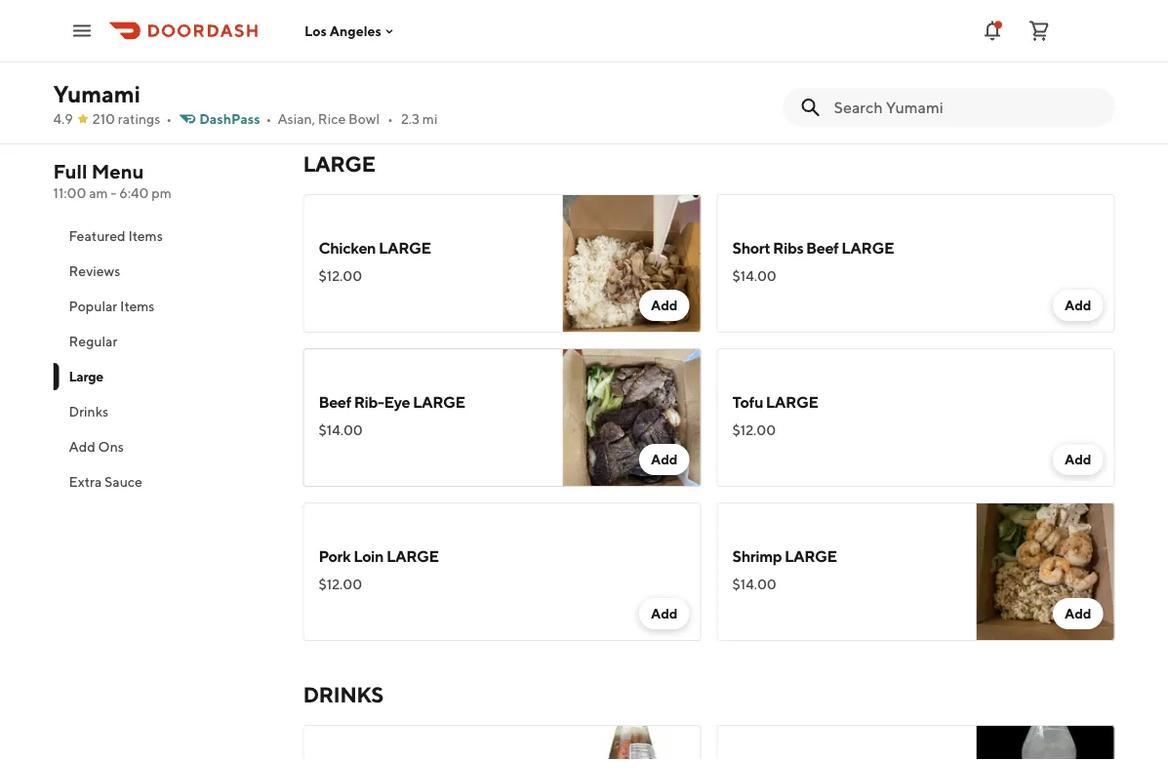 Task type: locate. For each thing, give the bounding box(es) containing it.
extra
[[69, 474, 102, 490]]

short ribs beef large
[[733, 239, 894, 257]]

chicken large
[[319, 239, 431, 257]]

$14.00 down shrimp
[[733, 576, 777, 593]]

pork
[[319, 16, 351, 35], [319, 547, 351, 566]]

regular
[[387, 16, 461, 35]]

asian, rice bowl • 2.3 mi
[[278, 111, 438, 127]]

1 horizontal spatial beef
[[806, 239, 839, 257]]

$14.00
[[733, 268, 777, 284], [319, 422, 363, 438], [733, 576, 777, 593]]

0 vertical spatial items
[[128, 228, 163, 244]]

drinks
[[69, 404, 109, 420]]

1 vertical spatial $12.00
[[733, 422, 776, 438]]

loin
[[354, 16, 384, 35], [354, 547, 384, 566]]

210
[[93, 111, 115, 127]]

$12.00 down chicken
[[319, 268, 362, 284]]

pork loin regular
[[319, 16, 461, 35]]

bowl
[[349, 111, 380, 127]]

add button
[[1053, 67, 1104, 99], [639, 290, 690, 321], [1053, 290, 1104, 321], [639, 444, 690, 475], [1053, 444, 1104, 475], [639, 598, 690, 630], [1053, 598, 1104, 630]]

0 horizontal spatial $10.00
[[319, 45, 364, 61]]

dashpass
[[199, 111, 260, 127]]

reviews button
[[53, 254, 280, 289]]

$12.00 down pork loin large
[[319, 576, 362, 593]]

reviews
[[69, 263, 120, 279]]

2 pork from the top
[[319, 547, 351, 566]]

short
[[733, 239, 770, 257]]

$12.00
[[319, 268, 362, 284], [733, 422, 776, 438], [319, 576, 362, 593]]

$12.00 down tofu on the bottom
[[733, 422, 776, 438]]

rib-
[[354, 393, 384, 411]]

pork for pork loin regular
[[319, 16, 351, 35]]

• left 2.3 on the top left of the page
[[388, 111, 393, 127]]

0 horizontal spatial beef
[[319, 393, 351, 411]]

• right ratings
[[166, 111, 172, 127]]

$12.00 for chicken
[[319, 268, 362, 284]]

0 horizontal spatial •
[[166, 111, 172, 127]]

1 pork from the top
[[319, 16, 351, 35]]

$14.00 for short
[[733, 268, 777, 284]]

1 vertical spatial $14.00
[[319, 422, 363, 438]]

pm
[[152, 185, 171, 201]]

1 loin from the top
[[354, 16, 384, 35]]

items inside the 'featured items' button
[[128, 228, 163, 244]]

$10.00
[[319, 45, 364, 61], [733, 55, 778, 71]]

tofu large
[[733, 393, 819, 411]]

$14.00 down the rib-
[[319, 422, 363, 438]]

tofu
[[733, 393, 763, 411]]

rice
[[318, 111, 346, 127]]

chicken
[[319, 239, 376, 257]]

large
[[303, 151, 375, 177], [379, 239, 431, 257], [842, 239, 894, 257], [413, 393, 465, 411], [766, 393, 819, 411], [387, 547, 439, 566], [785, 547, 837, 566]]

items inside the popular items button
[[120, 298, 155, 314]]

add ons button
[[53, 430, 280, 465]]

los angeles
[[305, 23, 382, 39]]

0 vertical spatial loin
[[354, 16, 384, 35]]

items
[[128, 228, 163, 244], [120, 298, 155, 314]]

2 vertical spatial $12.00
[[319, 576, 362, 593]]

2 vertical spatial $14.00
[[733, 576, 777, 593]]

•
[[166, 111, 172, 127], [266, 111, 272, 127], [388, 111, 393, 127]]

beef
[[806, 239, 839, 257], [319, 393, 351, 411]]

drinks
[[303, 682, 384, 708]]

2 loin from the top
[[354, 547, 384, 566]]

0 vertical spatial pork
[[319, 16, 351, 35]]

$14.00 down short
[[733, 268, 777, 284]]

regular
[[69, 333, 117, 349]]

2 horizontal spatial •
[[388, 111, 393, 127]]

1 vertical spatial pork
[[319, 547, 351, 566]]

1 vertical spatial items
[[120, 298, 155, 314]]

• left asian,
[[266, 111, 272, 127]]

ribs
[[773, 239, 804, 257]]

beef rib-eye large
[[319, 393, 465, 411]]

sauce
[[104, 474, 142, 490]]

0 vertical spatial $12.00
[[319, 268, 362, 284]]

add
[[1065, 75, 1092, 91], [651, 297, 678, 313], [1065, 297, 1092, 313], [69, 439, 95, 455], [651, 451, 678, 468], [1065, 451, 1092, 468], [651, 606, 678, 622], [1065, 606, 1092, 622]]

beef left the rib-
[[319, 393, 351, 411]]

4.9
[[53, 111, 73, 127]]

regular button
[[53, 324, 280, 359]]

0 vertical spatial $14.00
[[733, 268, 777, 284]]

$14.00 for shrimp
[[733, 576, 777, 593]]

ratings
[[118, 111, 160, 127]]

beef right ribs
[[806, 239, 839, 257]]

large
[[69, 369, 103, 385]]

pork for pork loin large
[[319, 547, 351, 566]]

items right 'popular'
[[120, 298, 155, 314]]

ons
[[98, 439, 124, 455]]

2.3
[[401, 111, 420, 127]]

items up reviews button
[[128, 228, 163, 244]]

2 • from the left
[[266, 111, 272, 127]]

1 horizontal spatial •
[[266, 111, 272, 127]]

open menu image
[[70, 19, 94, 42]]

1 vertical spatial loin
[[354, 547, 384, 566]]



Task type: vqa. For each thing, say whether or not it's contained in the screenshot.


Task type: describe. For each thing, give the bounding box(es) containing it.
dashpass •
[[199, 111, 272, 127]]

-
[[111, 185, 117, 201]]

asian,
[[278, 111, 315, 127]]

add inside add ons button
[[69, 439, 95, 455]]

shrimp large image
[[977, 503, 1115, 641]]

$14.00 for beef
[[319, 422, 363, 438]]

los
[[305, 23, 327, 39]]

0 vertical spatial beef
[[806, 239, 839, 257]]

yumami
[[53, 80, 141, 107]]

add ons
[[69, 439, 124, 455]]

$12.00 for pork
[[319, 576, 362, 593]]

water image
[[977, 725, 1115, 760]]

loin for regular
[[354, 16, 384, 35]]

full menu 11:00 am - 6:40 pm
[[53, 160, 171, 201]]

pork loin large
[[319, 547, 439, 566]]

mi
[[423, 111, 438, 127]]

6:40
[[119, 185, 149, 201]]

$12.00 for tofu
[[733, 422, 776, 438]]

1 • from the left
[[166, 111, 172, 127]]

beef rib-eye large image
[[563, 348, 701, 487]]

am
[[89, 185, 108, 201]]

featured items
[[69, 228, 163, 244]]

popular items
[[69, 298, 155, 314]]

11:00
[[53, 185, 86, 201]]

items for popular items
[[120, 298, 155, 314]]

coke image
[[563, 725, 701, 760]]

featured items button
[[53, 219, 280, 254]]

items for featured items
[[128, 228, 163, 244]]

shrimp
[[733, 547, 782, 566]]

los angeles button
[[305, 23, 397, 39]]

chicken large image
[[563, 194, 701, 333]]

popular
[[69, 298, 117, 314]]

loin for large
[[354, 547, 384, 566]]

notification bell image
[[981, 19, 1004, 42]]

Item Search search field
[[834, 97, 1100, 118]]

angeles
[[330, 23, 382, 39]]

full
[[53, 160, 87, 183]]

menu
[[91, 160, 144, 183]]

pork loin regular image
[[563, 0, 701, 110]]

popular items button
[[53, 289, 280, 324]]

tofu regular image
[[977, 0, 1115, 110]]

eye
[[384, 393, 410, 411]]

extra sauce button
[[53, 465, 280, 500]]

1 horizontal spatial $10.00
[[733, 55, 778, 71]]

extra sauce
[[69, 474, 142, 490]]

drinks button
[[53, 394, 280, 430]]

shrimp large
[[733, 547, 837, 566]]

3 • from the left
[[388, 111, 393, 127]]

1 vertical spatial beef
[[319, 393, 351, 411]]

featured
[[69, 228, 126, 244]]

0 items, open order cart image
[[1028, 19, 1051, 42]]

210 ratings •
[[93, 111, 172, 127]]



